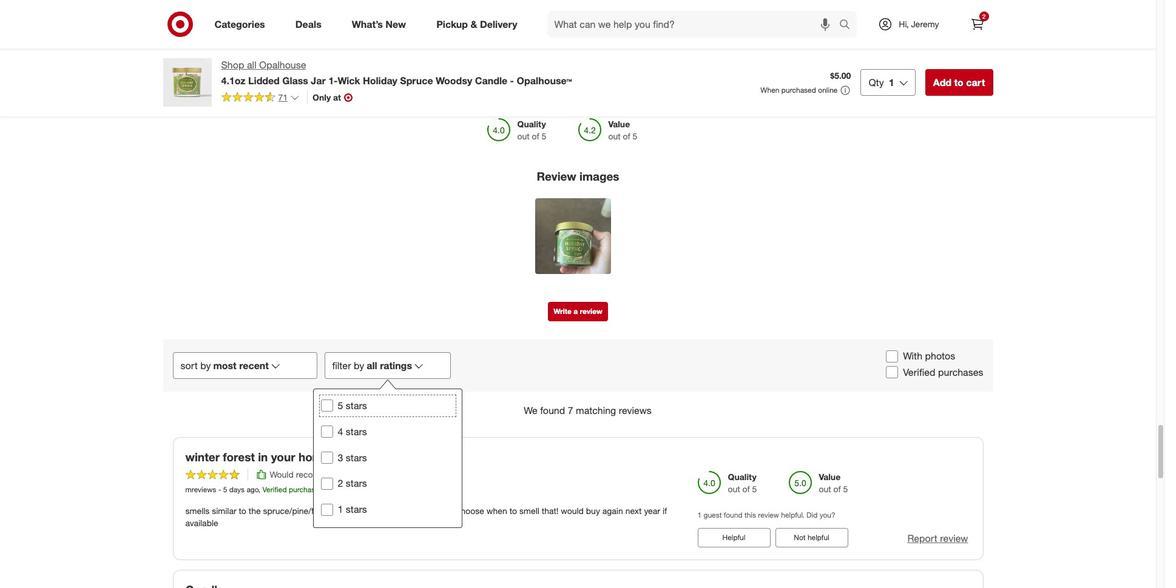Task type: vqa. For each thing, say whether or not it's contained in the screenshot.
1 guest found this review helpful. Did you?
yes



Task type: describe. For each thing, give the bounding box(es) containing it.
% for 11 %
[[563, 42, 570, 51]]

not helpful
[[794, 533, 830, 542]]

1 stars checkbox
[[321, 504, 333, 517]]

1 for 1 star
[[372, 76, 376, 85]]

shop
[[221, 59, 244, 71]]

scent
[[338, 506, 359, 516]]

stars down what's new link
[[376, 42, 392, 51]]

tree
[[321, 506, 336, 516]]

if
[[663, 506, 667, 516]]

mreviews - 5 days ago , verified purchaser
[[185, 486, 322, 495]]

1 right 'qty'
[[889, 76, 895, 89]]

images
[[580, 170, 620, 184]]

sort
[[181, 360, 198, 372]]

glass
[[282, 75, 308, 87]]

similar
[[212, 506, 237, 516]]

forest
[[223, 450, 255, 464]]

deals
[[296, 18, 322, 30]]

we
[[524, 405, 538, 417]]

0 vertical spatial value out of 5
[[609, 119, 638, 142]]

all inside shop all opalhouse 4.1oz lidded glass jar 1-wick holiday spruce woodsy candle - opalhouse™
[[247, 59, 257, 71]]

by for filter by
[[354, 360, 364, 372]]

report review button
[[908, 532, 969, 546]]

by for sort by
[[201, 360, 211, 372]]

What can we help you find? suggestions appear below search field
[[547, 11, 843, 38]]

1 for 1 guest found this review helpful. did you?
[[698, 511, 702, 521]]

0 vertical spatial 4 stars
[[370, 42, 392, 51]]

1 %
[[557, 76, 568, 85]]

spruce/pine/fir
[[263, 506, 319, 516]]

guest review image 1 of 1, zoom in image
[[535, 199, 611, 274]]

79 %
[[555, 31, 570, 40]]

holiday
[[363, 75, 398, 87]]

0 horizontal spatial found
[[540, 405, 565, 417]]

would
[[561, 506, 584, 516]]

choose
[[456, 506, 484, 516]]

3 stars checkbox
[[321, 452, 333, 464]]

0 horizontal spatial 4
[[338, 426, 343, 438]]

when purchased online
[[761, 86, 838, 95]]

recommendations
[[687, 78, 758, 88]]

1 vertical spatial verified
[[263, 486, 287, 495]]

0 vertical spatial verified
[[904, 367, 936, 379]]

$5.00
[[831, 71, 851, 81]]

stars for 4 stars option
[[346, 426, 367, 438]]

cart
[[967, 76, 986, 89]]

would recommend
[[270, 470, 342, 480]]

opalhouse™
[[517, 75, 572, 87]]

4.1oz
[[221, 75, 246, 87]]

that!
[[542, 506, 559, 516]]

2 horizontal spatial review
[[941, 533, 969, 545]]

guest
[[704, 511, 722, 521]]

report review
[[908, 533, 969, 545]]

1 star
[[372, 76, 390, 85]]

ago
[[247, 486, 259, 495]]

0 horizontal spatial review
[[580, 307, 603, 316]]

0 horizontal spatial 2 stars
[[338, 478, 367, 490]]

search button
[[834, 11, 864, 40]]

3
[[338, 452, 343, 464]]

pickup & delivery
[[437, 18, 518, 30]]

helpful.
[[782, 511, 805, 521]]

to left the
[[239, 506, 246, 516]]

qty
[[869, 76, 884, 89]]

search
[[834, 19, 864, 31]]

stars for 3 stars checkbox
[[346, 452, 367, 464]]

stars for 2 stars option
[[346, 478, 367, 490]]

2 vertical spatial 2
[[338, 478, 343, 490]]

11 %
[[555, 42, 570, 51]]

Verified purchases checkbox
[[887, 367, 899, 379]]

we found 7 matching reviews
[[524, 405, 652, 417]]

woodsy
[[436, 75, 473, 87]]

did
[[807, 511, 818, 521]]

ratings
[[380, 360, 412, 372]]

71
[[278, 92, 288, 103]]

at
[[333, 92, 341, 103]]

with photos
[[904, 350, 956, 363]]

stars for '1 stars' checkbox
[[346, 504, 367, 516]]

1 horizontal spatial quality
[[728, 473, 757, 483]]

0 vertical spatial 4
[[370, 42, 374, 51]]

out down "opalhouse™"
[[518, 131, 530, 142]]

lidded
[[248, 75, 280, 87]]

be
[[416, 506, 426, 516]]

1 for 1 %
[[557, 76, 561, 85]]

jeremy
[[912, 19, 940, 29]]

7
[[568, 405, 573, 417]]

smell
[[520, 506, 540, 516]]

with
[[904, 350, 923, 363]]

your
[[271, 450, 295, 464]]

you?
[[820, 511, 836, 521]]

out up images
[[609, 131, 621, 142]]

0 vertical spatial value
[[609, 119, 630, 130]]

% for 1 %
[[561, 76, 568, 85]]

mreviews
[[185, 486, 216, 495]]

&
[[471, 18, 477, 30]]

purchased
[[782, 86, 817, 95]]

add
[[934, 76, 952, 89]]

1 horizontal spatial 2
[[370, 65, 374, 74]]

% for 79 %
[[563, 31, 570, 40]]

opalhouse
[[259, 59, 306, 71]]

- inside shop all opalhouse 4.1oz lidded glass jar 1-wick holiday spruce woodsy candle - opalhouse™
[[510, 75, 514, 87]]

available
[[185, 518, 218, 529]]

home
[[299, 450, 329, 464]]

online
[[819, 86, 838, 95]]

3 stars
[[338, 452, 367, 464]]

filter
[[332, 360, 351, 372]]

again
[[603, 506, 623, 516]]

2 horizontal spatial 2
[[983, 13, 986, 20]]

1 vertical spatial quality out of 5
[[728, 473, 757, 495]]

11
[[555, 42, 563, 51]]

this
[[745, 511, 756, 521]]



Task type: locate. For each thing, give the bounding box(es) containing it.
- right candle
[[510, 75, 514, 87]]

With photos checkbox
[[887, 351, 899, 363]]

1-
[[329, 75, 338, 87]]

by
[[201, 360, 211, 372], [354, 360, 364, 372]]

days
[[229, 486, 245, 495]]

what's new
[[352, 18, 406, 30]]

1 vertical spatial 4 stars
[[338, 426, 367, 438]]

not
[[794, 533, 806, 542]]

4 stars down what's new link
[[370, 42, 392, 51]]

smells
[[185, 506, 210, 516]]

candle
[[475, 75, 508, 87]]

year
[[644, 506, 661, 516]]

sticks.
[[362, 506, 385, 516]]

quality out of 5 down "opalhouse™"
[[518, 119, 547, 142]]

add to cart button
[[926, 69, 994, 96]]

stars
[[376, 42, 392, 51], [376, 65, 392, 74], [346, 400, 367, 412], [346, 426, 367, 438], [346, 452, 367, 464], [346, 478, 367, 490], [346, 504, 367, 516]]

1 horizontal spatial 4
[[370, 42, 374, 51]]

value up images
[[609, 119, 630, 130]]

review right report
[[941, 533, 969, 545]]

0 horizontal spatial by
[[201, 360, 211, 372]]

1 vertical spatial 2 stars
[[338, 478, 367, 490]]

2 vertical spatial %
[[561, 76, 568, 85]]

buy
[[586, 506, 600, 516]]

all
[[247, 59, 257, 71], [367, 360, 377, 372]]

2 link
[[964, 11, 991, 38]]

in
[[258, 450, 268, 464]]

helpful
[[723, 533, 746, 542]]

by right sort
[[201, 360, 211, 372]]

2 by from the left
[[354, 360, 364, 372]]

2 stars right 2 stars option
[[338, 478, 367, 490]]

71 link
[[221, 92, 300, 106]]

categories
[[215, 18, 265, 30]]

1 horizontal spatial all
[[367, 360, 377, 372]]

report
[[908, 533, 938, 545]]

all left ratings
[[367, 360, 377, 372]]

1 horizontal spatial found
[[724, 511, 743, 521]]

not helpful button
[[776, 529, 848, 548]]

4 stars right 4 stars option
[[338, 426, 367, 438]]

of
[[532, 131, 540, 142], [623, 131, 631, 142], [743, 485, 750, 495], [834, 485, 841, 495]]

stars down 5 stars at bottom left
[[346, 426, 367, 438]]

0 horizontal spatial quality
[[518, 119, 546, 130]]

2 stars up holiday
[[370, 65, 392, 74]]

0 horizontal spatial value
[[609, 119, 630, 130]]

to left be
[[406, 506, 414, 516]]

0 vertical spatial all
[[247, 59, 257, 71]]

stars right 3
[[346, 452, 367, 464]]

quality down "opalhouse™"
[[518, 119, 546, 130]]

deals link
[[285, 11, 337, 38]]

4 down what's
[[370, 42, 374, 51]]

1 down 11
[[557, 76, 561, 85]]

2 vertical spatial review
[[941, 533, 969, 545]]

1 vertical spatial 4
[[338, 426, 343, 438]]

smells similar to the spruce/pine/fir tree scent sticks. nice to be able to choose when to smell that! would buy again next year if available
[[185, 506, 667, 529]]

0 horizontal spatial quality out of 5
[[518, 119, 547, 142]]

quality up this
[[728, 473, 757, 483]]

1 vertical spatial %
[[563, 42, 570, 51]]

verified down with
[[904, 367, 936, 379]]

5 stars
[[338, 400, 367, 412]]

0 vertical spatial %
[[563, 31, 570, 40]]

helpful
[[808, 533, 830, 542]]

2 right 2 stars option
[[338, 478, 343, 490]]

0 vertical spatial quality out of 5
[[518, 119, 547, 142]]

,
[[259, 486, 261, 495]]

1 vertical spatial quality
[[728, 473, 757, 483]]

4.6
[[603, 30, 637, 59]]

1 vertical spatial all
[[367, 360, 377, 372]]

2 stars checkbox
[[321, 478, 333, 491]]

sort by most recent
[[181, 360, 269, 372]]

when
[[761, 86, 780, 95]]

0 vertical spatial quality
[[518, 119, 546, 130]]

out up 1 guest found this review helpful. did you?
[[728, 485, 741, 495]]

% up 11 %
[[563, 31, 570, 40]]

0 horizontal spatial 2
[[338, 478, 343, 490]]

1 stars
[[338, 504, 367, 516]]

add to cart
[[934, 76, 986, 89]]

1 left the "guest"
[[698, 511, 702, 521]]

found left this
[[724, 511, 743, 521]]

0 horizontal spatial -
[[218, 486, 221, 495]]

value out of 5 up images
[[609, 119, 638, 142]]

by right filter
[[354, 360, 364, 372]]

to
[[955, 76, 964, 89], [239, 506, 246, 516], [406, 506, 414, 516], [447, 506, 454, 516], [510, 506, 517, 516]]

a
[[574, 307, 578, 316]]

0 vertical spatial 2 stars
[[370, 65, 392, 74]]

1 vertical spatial value
[[819, 473, 841, 483]]

quality out of 5 up this
[[728, 473, 757, 495]]

stars right 'tree'
[[346, 504, 367, 516]]

0 horizontal spatial verified
[[263, 486, 287, 495]]

purchases
[[939, 367, 984, 379]]

shop all opalhouse 4.1oz lidded glass jar 1-wick holiday spruce woodsy candle - opalhouse™
[[221, 59, 572, 87]]

to left smell
[[510, 506, 517, 516]]

stars for 5 stars option
[[346, 400, 367, 412]]

purchaser
[[289, 486, 322, 495]]

all right shop
[[247, 59, 257, 71]]

quality out of 5
[[518, 119, 547, 142], [728, 473, 757, 495]]

verified purchases
[[904, 367, 984, 379]]

image of 4.1oz lidded glass jar 1-wick holiday spruce woodsy candle - opalhouse™ image
[[163, 58, 212, 107]]

photos
[[926, 350, 956, 363]]

0 horizontal spatial 4 stars
[[338, 426, 367, 438]]

only
[[313, 92, 331, 103]]

next
[[626, 506, 642, 516]]

found left 7
[[540, 405, 565, 417]]

1 horizontal spatial review
[[759, 511, 780, 521]]

5 stars checkbox
[[321, 400, 333, 412]]

1 left "star"
[[372, 76, 376, 85]]

the
[[249, 506, 261, 516]]

wick
[[338, 75, 360, 87]]

1 horizontal spatial verified
[[904, 367, 936, 379]]

1 vertical spatial 2
[[370, 65, 374, 74]]

1 horizontal spatial value
[[819, 473, 841, 483]]

% down the "79 %" at the left top of the page
[[563, 42, 570, 51]]

write
[[554, 307, 572, 316]]

winter forest in your home
[[185, 450, 329, 464]]

hi,
[[899, 19, 909, 29]]

stars right 5 stars option
[[346, 400, 367, 412]]

1 horizontal spatial -
[[510, 75, 514, 87]]

stars down the 3 stars in the bottom of the page
[[346, 478, 367, 490]]

2 stars
[[370, 65, 392, 74], [338, 478, 367, 490]]

1 vertical spatial review
[[759, 511, 780, 521]]

0 vertical spatial 2
[[983, 13, 986, 20]]

out up you?
[[819, 485, 832, 495]]

1 horizontal spatial 4 stars
[[370, 42, 392, 51]]

1 horizontal spatial by
[[354, 360, 364, 372]]

4 right 4 stars option
[[338, 426, 343, 438]]

stars up "star"
[[376, 65, 392, 74]]

delivery
[[480, 18, 518, 30]]

quality
[[518, 119, 546, 130], [728, 473, 757, 483]]

what's
[[352, 18, 383, 30]]

hi, jeremy
[[899, 19, 940, 29]]

2 right jeremy
[[983, 13, 986, 20]]

0 vertical spatial -
[[510, 75, 514, 87]]

% down 11 %
[[561, 76, 568, 85]]

review
[[537, 170, 577, 184]]

value up you?
[[819, 473, 841, 483]]

review images
[[537, 170, 620, 184]]

write a review
[[554, 307, 603, 316]]

to inside button
[[955, 76, 964, 89]]

4
[[370, 42, 374, 51], [338, 426, 343, 438]]

0 vertical spatial found
[[540, 405, 565, 417]]

new
[[386, 18, 406, 30]]

filter by all ratings
[[332, 360, 412, 372]]

helpful button
[[698, 529, 771, 548]]

2
[[983, 13, 986, 20], [370, 65, 374, 74], [338, 478, 343, 490]]

-
[[510, 75, 514, 87], [218, 486, 221, 495]]

most
[[213, 360, 237, 372]]

to right the able
[[447, 506, 454, 516]]

- left days in the bottom left of the page
[[218, 486, 221, 495]]

value out of 5 up you?
[[819, 473, 848, 495]]

79
[[555, 31, 563, 40]]

1 vertical spatial found
[[724, 511, 743, 521]]

value
[[609, 119, 630, 130], [819, 473, 841, 483]]

1 vertical spatial -
[[218, 486, 221, 495]]

recent
[[239, 360, 269, 372]]

review right a
[[580, 307, 603, 316]]

verified right ,
[[263, 486, 287, 495]]

%
[[563, 31, 570, 40], [563, 42, 570, 51], [561, 76, 568, 85]]

1 by from the left
[[201, 360, 211, 372]]

1 vertical spatial value out of 5
[[819, 473, 848, 495]]

pickup
[[437, 18, 468, 30]]

4 stars
[[370, 42, 392, 51], [338, 426, 367, 438]]

1 right 'tree'
[[338, 504, 343, 516]]

4 stars checkbox
[[321, 426, 333, 438]]

review right this
[[759, 511, 780, 521]]

0 horizontal spatial all
[[247, 59, 257, 71]]

would
[[270, 470, 294, 480]]

0 horizontal spatial value out of 5
[[609, 119, 638, 142]]

1 horizontal spatial value out of 5
[[819, 473, 848, 495]]

able
[[428, 506, 444, 516]]

0 vertical spatial review
[[580, 307, 603, 316]]

to right add
[[955, 76, 964, 89]]

2 up holiday
[[370, 65, 374, 74]]

1 horizontal spatial 2 stars
[[370, 65, 392, 74]]

categories link
[[204, 11, 280, 38]]

1 for 1 stars
[[338, 504, 343, 516]]

1 guest found this review helpful. did you?
[[698, 511, 836, 521]]

1 horizontal spatial quality out of 5
[[728, 473, 757, 495]]

spruce
[[400, 75, 433, 87]]



